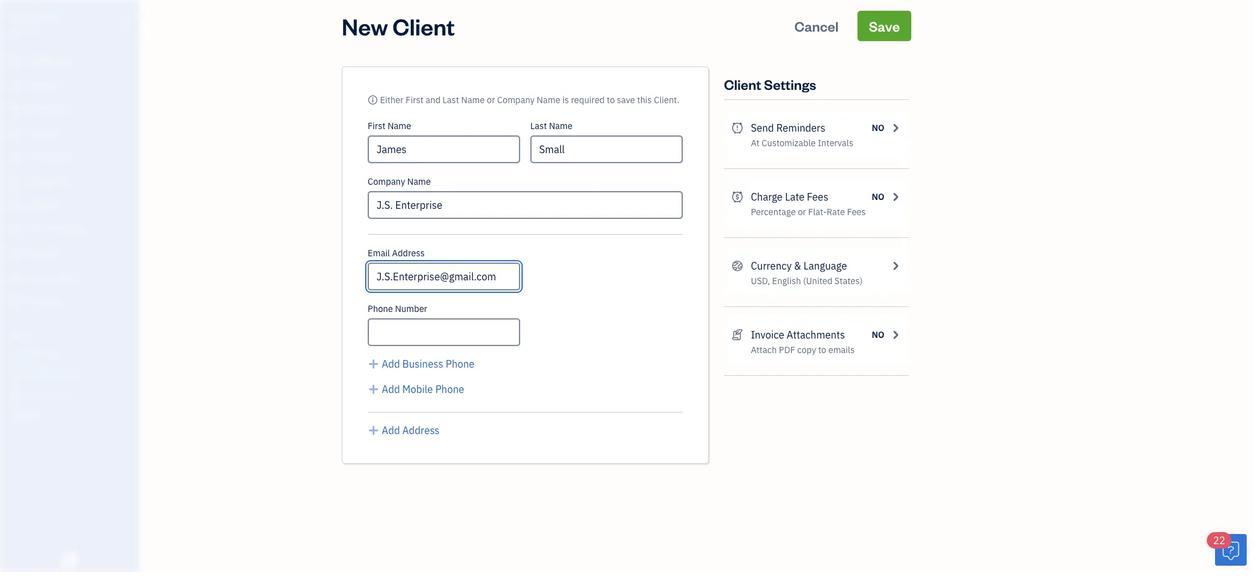 Task type: locate. For each thing, give the bounding box(es) containing it.
plus image for add address
[[368, 423, 380, 438]]

client up latereminders image
[[724, 75, 762, 93]]

no
[[872, 122, 885, 134], [872, 191, 885, 203], [872, 329, 885, 341]]

0 vertical spatial fees
[[807, 190, 829, 204]]

address
[[392, 247, 425, 259], [403, 424, 440, 437]]

first left and
[[406, 94, 424, 106]]

name
[[461, 94, 485, 106], [537, 94, 561, 106], [388, 120, 411, 132], [549, 120, 573, 132], [407, 176, 431, 187]]

1 horizontal spatial client
[[724, 75, 762, 93]]

1 horizontal spatial or
[[798, 206, 807, 218]]

currency & language
[[751, 259, 848, 273]]

3 add from the top
[[382, 424, 400, 437]]

0 vertical spatial client
[[393, 11, 455, 41]]

late
[[785, 190, 805, 204]]

name down is
[[549, 120, 573, 132]]

no for invoice attachments
[[872, 329, 885, 341]]

charge
[[751, 190, 783, 204]]

add down add mobile phone button
[[382, 424, 400, 437]]

plus image
[[368, 357, 380, 372]]

and
[[426, 94, 441, 106]]

primary image
[[368, 94, 378, 106]]

1 chevronright image from the top
[[890, 120, 902, 136]]

2 vertical spatial phone
[[436, 383, 465, 396]]

add for add mobile phone
[[382, 383, 400, 396]]

company up last name
[[497, 94, 535, 106]]

bank connections image
[[9, 389, 136, 399]]

this
[[638, 94, 652, 106]]

phone down phone number text box
[[446, 357, 475, 371]]

Email Address text field
[[368, 263, 521, 291]]

usd,
[[751, 275, 771, 287]]

Last Name text field
[[531, 136, 683, 163]]

1 plus image from the top
[[368, 382, 380, 397]]

add for add address
[[382, 424, 400, 437]]

items and services image
[[9, 369, 136, 379]]

1 vertical spatial last
[[531, 120, 547, 132]]

Phone Number text field
[[368, 319, 521, 346]]

address right the email in the left of the page
[[392, 247, 425, 259]]

or
[[487, 94, 495, 106], [798, 206, 807, 218]]

last right and
[[443, 94, 459, 106]]

1 vertical spatial add
[[382, 383, 400, 396]]

0 vertical spatial plus image
[[368, 382, 380, 397]]

latereminders image
[[732, 120, 744, 136]]

new client
[[342, 11, 455, 41]]

1 vertical spatial to
[[819, 344, 827, 356]]

name left is
[[537, 94, 561, 106]]

business
[[403, 357, 444, 371]]

1 no from the top
[[872, 122, 885, 134]]

0 vertical spatial last
[[443, 94, 459, 106]]

company
[[497, 94, 535, 106], [368, 176, 405, 187]]

2 add from the top
[[382, 383, 400, 396]]

0 vertical spatial to
[[607, 94, 615, 106]]

1 horizontal spatial first
[[406, 94, 424, 106]]

last
[[443, 94, 459, 106], [531, 120, 547, 132]]

either
[[380, 94, 404, 106]]

owner
[[10, 25, 33, 35]]

cancel button
[[783, 11, 851, 41]]

or left 'flat-' at the right top of page
[[798, 206, 807, 218]]

0 horizontal spatial last
[[443, 94, 459, 106]]

percentage or flat-rate fees
[[751, 206, 866, 218]]

add address button
[[368, 423, 440, 438]]

&
[[795, 259, 802, 273]]

address for add address
[[403, 424, 440, 437]]

no for charge late fees
[[872, 191, 885, 203]]

save
[[869, 17, 900, 35]]

name down first name text field
[[407, 176, 431, 187]]

reminders
[[777, 121, 826, 135]]

apps image
[[9, 328, 136, 338]]

1 horizontal spatial to
[[819, 344, 827, 356]]

2 no from the top
[[872, 191, 885, 203]]

attach pdf copy to emails
[[751, 344, 855, 356]]

1 vertical spatial first
[[368, 120, 386, 132]]

copy
[[798, 344, 817, 356]]

1 vertical spatial address
[[403, 424, 440, 437]]

phone left number
[[368, 303, 393, 315]]

phone
[[368, 303, 393, 315], [446, 357, 475, 371], [436, 383, 465, 396]]

fees up 'flat-' at the right top of page
[[807, 190, 829, 204]]

phone right mobile
[[436, 383, 465, 396]]

chevronright image for send reminders
[[890, 120, 902, 136]]

(united
[[804, 275, 833, 287]]

to left save at the top of the page
[[607, 94, 615, 106]]

address inside button
[[403, 424, 440, 437]]

either first and last name or company name is required to save this client.
[[380, 94, 680, 106]]

rate
[[827, 206, 845, 218]]

add
[[382, 357, 400, 371], [382, 383, 400, 396], [382, 424, 400, 437]]

chevronright image
[[890, 120, 902, 136], [890, 189, 902, 205], [890, 258, 902, 274], [890, 327, 902, 343]]

usd, english (united states)
[[751, 275, 863, 287]]

plus image left the add address on the bottom left of page
[[368, 423, 380, 438]]

0 horizontal spatial fees
[[807, 190, 829, 204]]

currencyandlanguage image
[[732, 258, 744, 274]]

or right and
[[487, 94, 495, 106]]

timer image
[[8, 224, 23, 236]]

first
[[406, 94, 424, 106], [368, 120, 386, 132]]

address for email address
[[392, 247, 425, 259]]

fees
[[807, 190, 829, 204], [848, 206, 866, 218]]

settings image
[[9, 409, 136, 419]]

phone inside add mobile phone button
[[436, 383, 465, 396]]

nelson
[[10, 11, 42, 24]]

3 no from the top
[[872, 329, 885, 341]]

send
[[751, 121, 774, 135]]

plus image
[[368, 382, 380, 397], [368, 423, 380, 438]]

1 vertical spatial company
[[368, 176, 405, 187]]

save
[[617, 94, 635, 106]]

add left mobile
[[382, 383, 400, 396]]

2 vertical spatial add
[[382, 424, 400, 437]]

1 vertical spatial phone
[[446, 357, 475, 371]]

0 horizontal spatial client
[[393, 11, 455, 41]]

Company Name text field
[[368, 191, 683, 219]]

at customizable intervals
[[751, 137, 854, 149]]

address down add mobile phone
[[403, 424, 440, 437]]

0 horizontal spatial first
[[368, 120, 386, 132]]

plus image down plus icon
[[368, 382, 380, 397]]

last down the "either first and last name or company name is required to save this client."
[[531, 120, 547, 132]]

1 vertical spatial plus image
[[368, 423, 380, 438]]

0 vertical spatial no
[[872, 122, 885, 134]]

1 horizontal spatial fees
[[848, 206, 866, 218]]

client right new
[[393, 11, 455, 41]]

4 chevronright image from the top
[[890, 327, 902, 343]]

1 vertical spatial fees
[[848, 206, 866, 218]]

client
[[393, 11, 455, 41], [724, 75, 762, 93]]

company down first name
[[368, 176, 405, 187]]

new
[[342, 11, 388, 41]]

0 vertical spatial first
[[406, 94, 424, 106]]

0 vertical spatial phone
[[368, 303, 393, 315]]

pdf
[[779, 344, 796, 356]]

phone for add business phone
[[446, 357, 475, 371]]

0 vertical spatial or
[[487, 94, 495, 106]]

customizable
[[762, 137, 816, 149]]

to right copy
[[819, 344, 827, 356]]

2 vertical spatial no
[[872, 329, 885, 341]]

0 horizontal spatial or
[[487, 94, 495, 106]]

2 chevronright image from the top
[[890, 189, 902, 205]]

to
[[607, 94, 615, 106], [819, 344, 827, 356]]

plus image for add mobile phone
[[368, 382, 380, 397]]

name down either
[[388, 120, 411, 132]]

fees right the rate in the right top of the page
[[848, 206, 866, 218]]

phone inside add business phone button
[[446, 357, 475, 371]]

first name
[[368, 120, 411, 132]]

0 vertical spatial address
[[392, 247, 425, 259]]

add right plus icon
[[382, 357, 400, 371]]

client image
[[8, 79, 23, 92]]

is
[[563, 94, 569, 106]]

1 vertical spatial client
[[724, 75, 762, 93]]

2 plus image from the top
[[368, 423, 380, 438]]

first down primary image
[[368, 120, 386, 132]]

1 horizontal spatial company
[[497, 94, 535, 106]]

save button
[[858, 11, 912, 41]]

1 add from the top
[[382, 357, 400, 371]]

1 vertical spatial no
[[872, 191, 885, 203]]

0 vertical spatial add
[[382, 357, 400, 371]]



Task type: describe. For each thing, give the bounding box(es) containing it.
states)
[[835, 275, 863, 287]]

latefees image
[[732, 189, 744, 205]]

charge late fees
[[751, 190, 829, 204]]

at
[[751, 137, 760, 149]]

percentage
[[751, 206, 796, 218]]

currency
[[751, 259, 792, 273]]

attach
[[751, 344, 777, 356]]

llc
[[45, 11, 61, 24]]

add business phone button
[[368, 357, 475, 372]]

phone for add mobile phone
[[436, 383, 465, 396]]

invoice
[[751, 328, 785, 342]]

team members image
[[9, 348, 136, 358]]

email address
[[368, 247, 425, 259]]

add address
[[382, 424, 440, 437]]

company name
[[368, 176, 431, 187]]

dashboard image
[[8, 55, 23, 68]]

invoice image
[[8, 127, 23, 140]]

0 horizontal spatial company
[[368, 176, 405, 187]]

name right and
[[461, 94, 485, 106]]

chevronright image for invoice attachments
[[890, 327, 902, 343]]

chart image
[[8, 272, 23, 284]]

settings
[[765, 75, 817, 93]]

report image
[[8, 296, 23, 308]]

number
[[395, 303, 428, 315]]

resource center badge image
[[1216, 534, 1247, 566]]

name for first name
[[388, 120, 411, 132]]

name for company name
[[407, 176, 431, 187]]

email
[[368, 247, 390, 259]]

attachments
[[787, 328, 845, 342]]

last name
[[531, 120, 573, 132]]

required
[[571, 94, 605, 106]]

add mobile phone button
[[368, 382, 465, 397]]

client.
[[654, 94, 680, 106]]

0 horizontal spatial to
[[607, 94, 615, 106]]

First Name text field
[[368, 136, 521, 163]]

cancel
[[795, 17, 839, 35]]

client settings
[[724, 75, 817, 93]]

send reminders
[[751, 121, 826, 135]]

nelson llc owner
[[10, 11, 61, 35]]

1 vertical spatial or
[[798, 206, 807, 218]]

0 vertical spatial company
[[497, 94, 535, 106]]

chevronright image for charge late fees
[[890, 189, 902, 205]]

mobile
[[403, 383, 433, 396]]

add for add business phone
[[382, 357, 400, 371]]

22
[[1214, 534, 1226, 547]]

invoice attachments
[[751, 328, 845, 342]]

intervals
[[818, 137, 854, 149]]

emails
[[829, 344, 855, 356]]

3 chevronright image from the top
[[890, 258, 902, 274]]

1 horizontal spatial last
[[531, 120, 547, 132]]

no for send reminders
[[872, 122, 885, 134]]

project image
[[8, 199, 23, 212]]

phone number
[[368, 303, 428, 315]]

freshbooks image
[[60, 552, 80, 567]]

language
[[804, 259, 848, 273]]

expense image
[[8, 175, 23, 188]]

name for last name
[[549, 120, 573, 132]]

estimate image
[[8, 103, 23, 116]]

payment image
[[8, 151, 23, 164]]

money image
[[8, 248, 23, 260]]

add business phone
[[382, 357, 475, 371]]

flat-
[[809, 206, 827, 218]]

main element
[[0, 0, 171, 572]]

english
[[773, 275, 801, 287]]

22 button
[[1208, 533, 1247, 566]]

add mobile phone
[[382, 383, 465, 396]]

invoices image
[[732, 327, 744, 343]]



Task type: vqa. For each thing, say whether or not it's contained in the screenshot.


